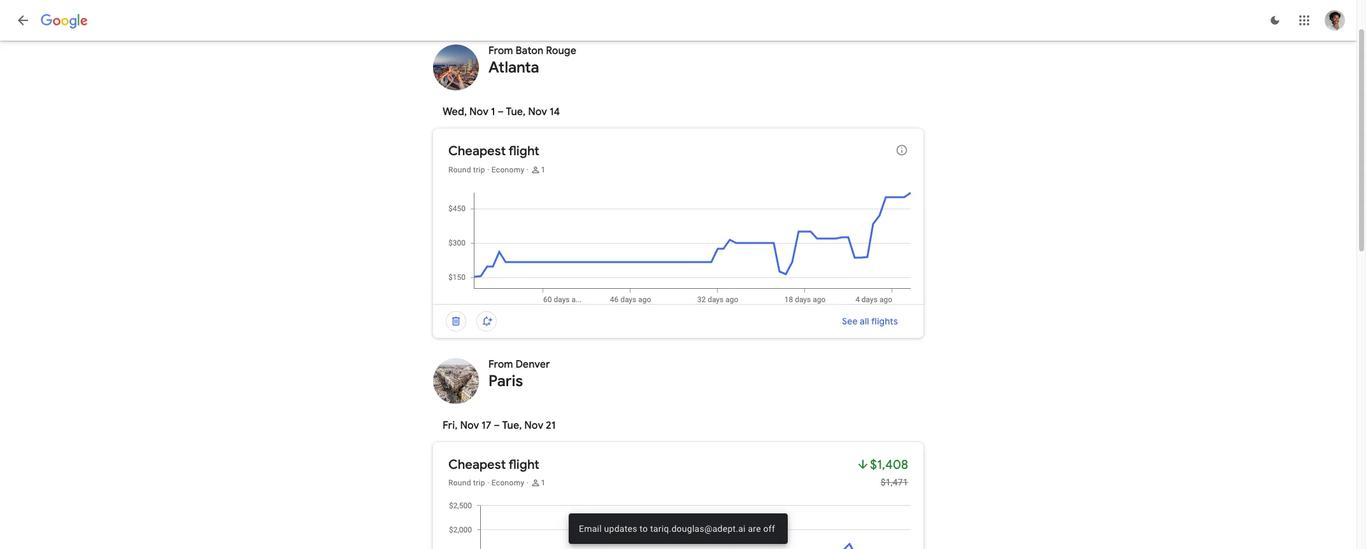 Task type: locate. For each thing, give the bounding box(es) containing it.
– for paris
[[494, 420, 500, 433]]

1 price history graph image from the top
[[443, 188, 924, 305]]

tue,
[[506, 106, 526, 119], [502, 420, 522, 433]]

tue, for paris
[[502, 420, 522, 433]]

from up atlanta
[[489, 45, 513, 57]]

21
[[546, 420, 556, 433]]

see all flights
[[842, 316, 898, 327]]

from inside from denver paris
[[489, 359, 513, 371]]

1
[[491, 106, 495, 119], [541, 166, 546, 175], [541, 479, 546, 488]]

2 cheapest flight from the top
[[449, 457, 540, 473]]

2 vertical spatial 1
[[541, 479, 546, 488]]

– right 17
[[494, 420, 500, 433]]

from baton rouge atlanta
[[489, 45, 577, 77]]

2 trip from the top
[[473, 479, 485, 488]]

tue, left 14
[[506, 106, 526, 119]]

0 vertical spatial round trip economy
[[449, 166, 525, 175]]

cheapest
[[449, 143, 506, 159], [449, 457, 506, 473]]

1 vertical spatial round
[[449, 479, 471, 488]]

trip for first 1 text box from the top
[[473, 166, 485, 175]]

cheapest flight down fri, nov 17 – tue, nov 21
[[449, 457, 540, 473]]

economy for first 1 text box from the bottom
[[492, 479, 525, 488]]

off
[[764, 524, 775, 535]]

round trip economy down 17
[[449, 479, 525, 488]]

economy down wed, nov 1 – tue, nov 14
[[492, 166, 525, 175]]

updates
[[604, 524, 638, 535]]

round trip economy down wed, nov 1 – tue, nov 14
[[449, 166, 525, 175]]

cheapest flight down wed, nov 1 – tue, nov 14
[[449, 143, 540, 159]]

flight
[[509, 143, 540, 159], [509, 457, 540, 473]]

round down the fri,
[[449, 479, 471, 488]]

from up paris
[[489, 359, 513, 371]]

1 passenger text field
[[541, 165, 546, 175], [541, 478, 546, 489]]

1 vertical spatial 1
[[541, 166, 546, 175]]

1 vertical spatial cheapest
[[449, 457, 506, 473]]

from inside from baton rouge atlanta
[[489, 45, 513, 57]]

0 vertical spatial trip
[[473, 166, 485, 175]]

0 vertical spatial from
[[489, 45, 513, 57]]

1 vertical spatial round trip economy
[[449, 479, 525, 488]]

price history graph application
[[443, 188, 924, 305], [443, 501, 924, 550]]

2 economy from the top
[[492, 479, 525, 488]]

1 cheapest flight from the top
[[449, 143, 540, 159]]

cheapest down 17
[[449, 457, 506, 473]]

0 vertical spatial round
[[449, 166, 471, 175]]

wed,
[[443, 106, 467, 119]]

2 cheapest from the top
[[449, 457, 506, 473]]

– right wed,
[[498, 106, 504, 119]]

more info element
[[896, 144, 909, 160]]

2 price history graph application from the top
[[443, 501, 924, 550]]

2 round from the top
[[449, 479, 471, 488]]

atlanta
[[489, 58, 539, 77]]

1 economy from the top
[[492, 166, 525, 175]]

0 vertical spatial flight
[[509, 143, 540, 159]]

email
[[579, 524, 602, 535]]

cheapest flight
[[449, 143, 540, 159], [449, 457, 540, 473]]

0 vertical spatial price history graph application
[[443, 188, 924, 305]]

–
[[498, 106, 504, 119], [494, 420, 500, 433]]

enable email notifications for solution, round trip from baton rouge to atlanta.wed, nov 1 – tue, nov 14 image
[[471, 306, 502, 337]]

from for atlanta
[[489, 45, 513, 57]]

2 flight from the top
[[509, 457, 540, 473]]

trip
[[473, 166, 485, 175], [473, 479, 485, 488]]

fri,
[[443, 420, 458, 433]]

tue, right 17
[[502, 420, 522, 433]]

0 vertical spatial 1
[[491, 106, 495, 119]]

0 vertical spatial cheapest flight
[[449, 143, 540, 159]]

email updates to tariq.douglas@adept.ai are off
[[579, 524, 775, 535]]

2 price history graph image from the top
[[443, 501, 924, 550]]

rouge
[[546, 45, 577, 57]]

fri, nov 17 – tue, nov 21
[[443, 420, 556, 433]]

1 vertical spatial flight
[[509, 457, 540, 473]]

14
[[550, 106, 560, 119]]

0 vertical spatial price history graph image
[[443, 188, 924, 305]]

0 vertical spatial –
[[498, 106, 504, 119]]

1 trip from the top
[[473, 166, 485, 175]]

flight down wed, nov 1 – tue, nov 14
[[509, 143, 540, 159]]

round trip economy
[[449, 166, 525, 175], [449, 479, 525, 488]]

$1,471
[[881, 478, 909, 488]]

go back image
[[15, 13, 31, 28]]

baton
[[516, 45, 544, 57]]

trip down wed, nov 1 – tue, nov 14
[[473, 166, 485, 175]]

flight for paris
[[509, 457, 540, 473]]

from for paris
[[489, 359, 513, 371]]

round
[[449, 166, 471, 175], [449, 479, 471, 488]]

1 vertical spatial price history graph image
[[443, 501, 924, 550]]

flight down fri, nov 17 – tue, nov 21
[[509, 457, 540, 473]]

1 from from the top
[[489, 45, 513, 57]]

cheapest down wed,
[[449, 143, 506, 159]]

2 round trip economy from the top
[[449, 479, 525, 488]]

round down wed,
[[449, 166, 471, 175]]

0 vertical spatial tue,
[[506, 106, 526, 119]]

1 vertical spatial –
[[494, 420, 500, 433]]

change appearance image
[[1260, 5, 1291, 36]]

0 vertical spatial cheapest
[[449, 143, 506, 159]]

1 vertical spatial from
[[489, 359, 513, 371]]

1 price history graph application from the top
[[443, 188, 924, 305]]

1 round trip economy from the top
[[449, 166, 525, 175]]

1 vertical spatial tue,
[[502, 420, 522, 433]]

trip down 17
[[473, 479, 485, 488]]

1 vertical spatial 1 passenger text field
[[541, 478, 546, 489]]

price history graph image
[[443, 188, 924, 305], [443, 501, 924, 550]]

1 cheapest from the top
[[449, 143, 506, 159]]

remove saved flight, round trip from baton rouge to atlanta.wed, nov 1 – tue, nov 14 image
[[441, 306, 471, 337]]

1 flight from the top
[[509, 143, 540, 159]]

0 vertical spatial economy
[[492, 166, 525, 175]]

1 vertical spatial cheapest flight
[[449, 457, 540, 473]]

wed, nov 1 – tue, nov 14
[[443, 106, 560, 119]]

economy down fri, nov 17 – tue, nov 21
[[492, 479, 525, 488]]

1 round from the top
[[449, 166, 471, 175]]

2 from from the top
[[489, 359, 513, 371]]

from
[[489, 45, 513, 57], [489, 359, 513, 371]]

nov
[[470, 106, 489, 119], [528, 106, 547, 119], [460, 420, 479, 433], [525, 420, 544, 433]]

tariq.douglas@adept.ai
[[650, 524, 746, 535]]

1471 US dollars text field
[[881, 478, 909, 488]]

1 vertical spatial trip
[[473, 479, 485, 488]]

1 vertical spatial economy
[[492, 479, 525, 488]]

1 vertical spatial price history graph application
[[443, 501, 924, 550]]

0 vertical spatial 1 passenger text field
[[541, 165, 546, 175]]

economy
[[492, 166, 525, 175], [492, 479, 525, 488]]



Task type: describe. For each thing, give the bounding box(es) containing it.
round for first 1 text box from the top
[[449, 166, 471, 175]]

nov left 17
[[460, 420, 479, 433]]

trip for first 1 text box from the bottom
[[473, 479, 485, 488]]

tue, for atlanta
[[506, 106, 526, 119]]

price history graph application for rouge
[[443, 188, 924, 305]]

1 for first 1 text box from the top
[[541, 166, 546, 175]]

1 for first 1 text box from the bottom
[[541, 479, 546, 488]]

denver
[[516, 359, 550, 371]]

paris
[[489, 372, 523, 391]]

cheapest for paris
[[449, 457, 506, 473]]

1408 US dollars text field
[[871, 457, 909, 473]]

nov right wed,
[[470, 106, 489, 119]]

nov left 21
[[525, 420, 544, 433]]

cheapest flight for atlanta
[[449, 143, 540, 159]]

1 1 passenger text field from the top
[[541, 165, 546, 175]]

17
[[482, 420, 492, 433]]

are
[[748, 524, 761, 535]]

from denver paris
[[489, 359, 550, 391]]

round trip economy for first 1 text box from the bottom
[[449, 479, 525, 488]]

more info image
[[896, 144, 909, 157]]

flights
[[871, 316, 898, 327]]

nov left 14
[[528, 106, 547, 119]]

$1,408
[[871, 457, 909, 473]]

economy for first 1 text box from the top
[[492, 166, 525, 175]]

cheapest flight for paris
[[449, 457, 540, 473]]

price history graph application for paris
[[443, 501, 924, 550]]

see
[[842, 316, 858, 327]]

price history graph image for paris
[[443, 501, 924, 550]]

all
[[860, 316, 870, 327]]

– for atlanta
[[498, 106, 504, 119]]

to
[[640, 524, 648, 535]]

price history graph image for rouge
[[443, 188, 924, 305]]

cheapest for atlanta
[[449, 143, 506, 159]]

round for first 1 text box from the bottom
[[449, 479, 471, 488]]

2 1 passenger text field from the top
[[541, 478, 546, 489]]

round trip economy for first 1 text box from the top
[[449, 166, 525, 175]]

flight for atlanta
[[509, 143, 540, 159]]



Task type: vqa. For each thing, say whether or not it's contained in the screenshot.
the Search by voice image
no



